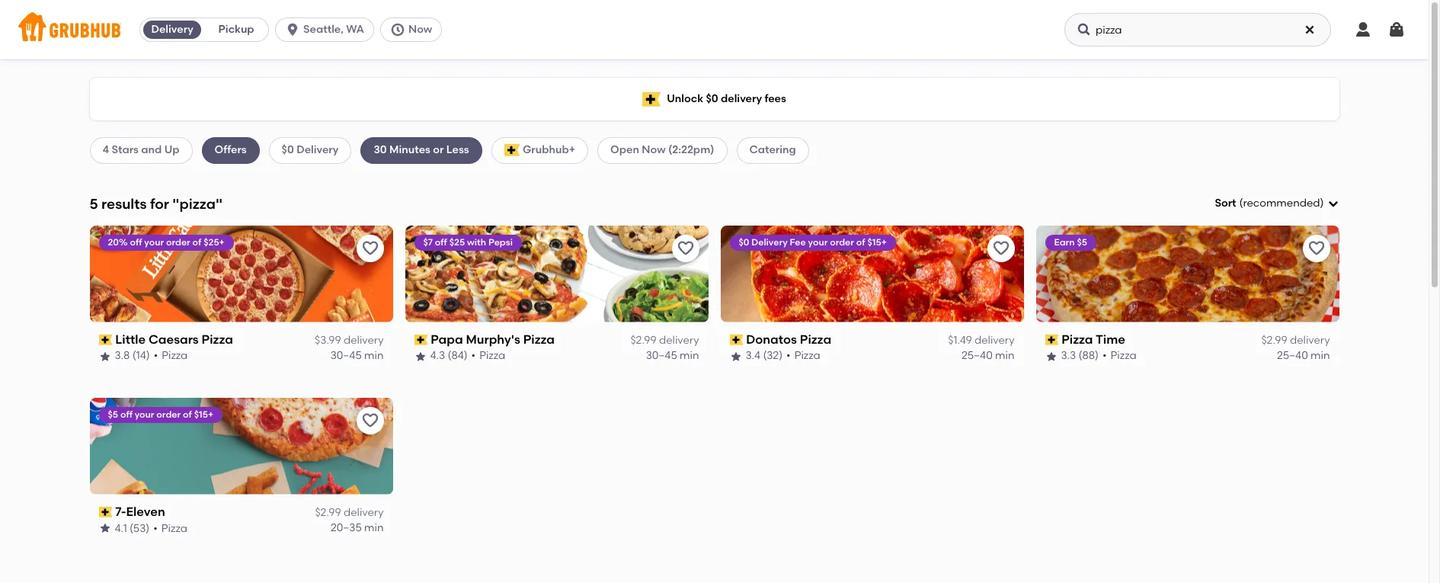 Task type: describe. For each thing, give the bounding box(es) containing it.
pickup button
[[204, 18, 268, 42]]

4
[[103, 144, 109, 157]]

with
[[467, 237, 486, 248]]

1 horizontal spatial $5
[[1077, 237, 1088, 248]]

(84)
[[448, 349, 468, 362]]

$2.99 for pizza time
[[1262, 334, 1288, 347]]

off for little
[[130, 237, 142, 248]]

(53)
[[130, 522, 150, 535]]

$1.49
[[949, 334, 972, 347]]

less
[[447, 144, 469, 157]]

unlock
[[667, 92, 704, 105]]

pizza up 3.3 (88) at the bottom
[[1062, 332, 1094, 347]]

min for little caesars pizza
[[364, 349, 384, 362]]

grubhub plus flag logo image for grubhub+
[[504, 144, 520, 157]]

little caesars pizza logo image
[[90, 225, 393, 322]]

little caesars pizza
[[115, 332, 233, 347]]

sort
[[1215, 197, 1237, 210]]

(14)
[[132, 349, 150, 362]]

up
[[164, 144, 180, 157]]

seattle, wa button
[[275, 18, 380, 42]]

pizza down little caesars pizza
[[162, 349, 188, 362]]

seattle, wa
[[303, 23, 364, 36]]

main navigation navigation
[[0, 0, 1429, 59]]

• pizza for caesars
[[154, 349, 188, 362]]

open now (2:22pm)
[[611, 144, 715, 157]]

$2.99 delivery for papa murphy's pizza
[[631, 334, 699, 347]]

papa murphy's pizza
[[431, 332, 555, 347]]

• pizza for time
[[1103, 349, 1137, 362]]

or
[[433, 144, 444, 157]]

0 horizontal spatial $15+
[[194, 409, 214, 420]]

$1.49 delivery
[[949, 334, 1015, 347]]

4.1
[[115, 522, 127, 535]]

pizza time
[[1062, 332, 1126, 347]]

donatos pizza
[[746, 332, 832, 347]]

delivery for little caesars pizza
[[344, 334, 384, 347]]

sort ( recommended )
[[1215, 197, 1325, 210]]

recommended
[[1244, 197, 1321, 210]]

(88)
[[1079, 349, 1099, 362]]

(2:22pm)
[[669, 144, 715, 157]]

caesars
[[149, 332, 199, 347]]

$25+
[[204, 237, 225, 248]]

your right fee
[[809, 237, 828, 248]]

off for papa
[[435, 237, 447, 248]]

results
[[101, 195, 147, 212]]

svg image inside the main navigation "navigation"
[[1077, 22, 1092, 37]]

30–45 for little caesars pizza
[[331, 349, 362, 362]]

$3.99
[[315, 334, 341, 347]]

little
[[115, 332, 146, 347]]

star icon image for papa murphy's pizza
[[414, 350, 427, 363]]

• for murphy's
[[472, 349, 476, 362]]

• for eleven
[[153, 522, 158, 535]]

save this restaurant button for little caesars pizza
[[356, 235, 384, 262]]

$2.99 delivery for pizza time
[[1262, 334, 1331, 347]]

30–45 min for little caesars pizza
[[331, 349, 384, 362]]

donatos
[[746, 332, 797, 347]]

• pizza for murphy's
[[472, 349, 506, 362]]

delivery for papa murphy's pizza
[[659, 334, 699, 347]]

0 horizontal spatial $5
[[108, 409, 118, 420]]

4.3
[[430, 349, 445, 362]]

min for 7-eleven
[[364, 522, 384, 535]]

wa
[[346, 23, 364, 36]]

subscription pass image for little caesars pizza
[[99, 335, 112, 345]]

min for donatos pizza
[[996, 349, 1015, 362]]

grubhub+
[[523, 144, 576, 157]]

30 minutes or less
[[374, 144, 469, 157]]

4 stars and up
[[103, 144, 180, 157]]

star icon image for 7-eleven
[[99, 523, 111, 535]]

$7
[[423, 237, 433, 248]]

5 results for "pizza"
[[90, 195, 223, 212]]

for
[[150, 195, 169, 212]]

20–35
[[331, 522, 362, 535]]

$5 off your order of $15+
[[108, 409, 214, 420]]

none field containing sort
[[1215, 196, 1340, 211]]

4.3 (84)
[[430, 349, 468, 362]]

3.3 (88)
[[1062, 349, 1099, 362]]

4.1 (53)
[[115, 522, 150, 535]]

• for caesars
[[154, 349, 158, 362]]

now inside button
[[409, 23, 432, 36]]

your for eleven
[[135, 409, 154, 420]]

earn
[[1055, 237, 1075, 248]]

donatos pizza logo image
[[721, 225, 1024, 322]]

fee
[[790, 237, 806, 248]]

3.4
[[746, 349, 761, 362]]

catering
[[750, 144, 796, 157]]

"pizza"
[[173, 195, 223, 212]]



Task type: locate. For each thing, give the bounding box(es) containing it.
offers
[[215, 144, 247, 157]]

3.3
[[1062, 349, 1077, 362]]

• pizza down eleven
[[153, 522, 188, 535]]

fees
[[765, 92, 787, 105]]

save this restaurant image for pizza time
[[1308, 239, 1326, 258]]

30–45 min for papa murphy's pizza
[[646, 349, 699, 362]]

pizza down the donatos pizza
[[795, 349, 821, 362]]

pizza right murphy's
[[524, 332, 555, 347]]

2 30–45 from the left
[[646, 349, 678, 362]]

$15+
[[868, 237, 887, 248], [194, 409, 214, 420]]

pizza down eleven
[[161, 522, 188, 535]]

• right (32)
[[787, 349, 791, 362]]

25–40 for pizza time
[[1278, 349, 1309, 362]]

order for caesars
[[166, 237, 190, 248]]

2 horizontal spatial of
[[857, 237, 866, 248]]

$5
[[1077, 237, 1088, 248], [108, 409, 118, 420]]

off right 20%
[[130, 237, 142, 248]]

1 vertical spatial now
[[642, 144, 666, 157]]

of for eleven
[[183, 409, 192, 420]]

$0 for $0 delivery
[[282, 144, 294, 157]]

None field
[[1215, 196, 1340, 211]]

20% off your order of $25+
[[108, 237, 225, 248]]

grubhub plus flag logo image for unlock $0 delivery fees
[[643, 92, 661, 106]]

your for caesars
[[144, 237, 164, 248]]

1 25–40 min from the left
[[962, 349, 1015, 362]]

1 vertical spatial $0
[[282, 144, 294, 157]]

svg image
[[1355, 21, 1373, 39], [1388, 21, 1407, 39], [285, 22, 300, 37], [390, 22, 406, 37], [1304, 24, 1317, 36]]

$7 off $25 with pepsi
[[423, 237, 513, 248]]

papa
[[431, 332, 463, 347]]

0 vertical spatial $15+
[[868, 237, 887, 248]]

1 vertical spatial delivery
[[297, 144, 339, 157]]

unlock $0 delivery fees
[[667, 92, 787, 105]]

30–45
[[331, 349, 362, 362], [646, 349, 678, 362]]

0 horizontal spatial of
[[183, 409, 192, 420]]

1 horizontal spatial now
[[642, 144, 666, 157]]

pizza
[[202, 332, 233, 347], [524, 332, 555, 347], [800, 332, 832, 347], [1062, 332, 1094, 347], [162, 349, 188, 362], [480, 349, 506, 362], [795, 349, 821, 362], [1111, 349, 1137, 362], [161, 522, 188, 535]]

save this restaurant image
[[361, 239, 379, 258], [992, 239, 1010, 258], [1308, 239, 1326, 258], [361, 411, 379, 430]]

of down little caesars pizza
[[183, 409, 192, 420]]

save this restaurant button for donatos pizza
[[988, 235, 1015, 262]]

subscription pass image for donatos pizza
[[730, 335, 743, 345]]

• right (53)
[[153, 522, 158, 535]]

subscription pass image left the "pizza time" on the right bottom
[[1046, 335, 1059, 345]]

2 horizontal spatial $2.99 delivery
[[1262, 334, 1331, 347]]

• pizza down caesars
[[154, 349, 188, 362]]

pizza right caesars
[[202, 332, 233, 347]]

• right (14) at the left of page
[[154, 349, 158, 362]]

star icon image for little caesars pizza
[[99, 350, 111, 363]]

star icon image left 4.3
[[414, 350, 427, 363]]

2 subscription pass image from the left
[[1046, 335, 1059, 345]]

order down caesars
[[157, 409, 181, 420]]

20%
[[108, 237, 128, 248]]

1 25–40 from the left
[[962, 349, 993, 362]]

subscription pass image left papa
[[414, 335, 428, 345]]

$0 delivery fee your order of $15+
[[739, 237, 887, 248]]

stars
[[112, 144, 139, 157]]

•
[[154, 349, 158, 362], [472, 349, 476, 362], [787, 349, 791, 362], [1103, 349, 1107, 362], [153, 522, 158, 535]]

subscription pass image left little
[[99, 335, 112, 345]]

)
[[1321, 197, 1325, 210]]

0 horizontal spatial svg image
[[1077, 22, 1092, 37]]

1 horizontal spatial $0
[[706, 92, 719, 105]]

2 vertical spatial delivery
[[752, 237, 788, 248]]

$5 down 3.8 on the left of page
[[108, 409, 118, 420]]

star icon image left 3.3
[[1046, 350, 1058, 363]]

2 25–40 min from the left
[[1278, 349, 1331, 362]]

2 horizontal spatial $2.99
[[1262, 334, 1288, 347]]

1 horizontal spatial 30–45 min
[[646, 349, 699, 362]]

1 horizontal spatial grubhub plus flag logo image
[[643, 92, 661, 106]]

min for pizza time
[[1311, 349, 1331, 362]]

star icon image
[[99, 350, 111, 363], [414, 350, 427, 363], [730, 350, 742, 363], [1046, 350, 1058, 363], [99, 523, 111, 535]]

minutes
[[390, 144, 431, 157]]

save this restaurant image for little caesars pizza
[[361, 239, 379, 258]]

$25
[[450, 237, 465, 248]]

$2.99 delivery for 7-eleven
[[315, 506, 384, 519]]

2 horizontal spatial $0
[[739, 237, 750, 248]]

of
[[193, 237, 202, 248], [857, 237, 866, 248], [183, 409, 192, 420]]

Search for food, convenience, alcohol... search field
[[1065, 13, 1332, 47]]

delivery
[[721, 92, 762, 105], [344, 334, 384, 347], [659, 334, 699, 347], [975, 334, 1015, 347], [1291, 334, 1331, 347], [344, 506, 384, 519]]

grubhub plus flag logo image left the unlock
[[643, 92, 661, 106]]

0 horizontal spatial 30–45
[[331, 349, 362, 362]]

$0 right offers
[[282, 144, 294, 157]]

delivery inside button
[[151, 23, 193, 36]]

delivery for $0 delivery
[[297, 144, 339, 157]]

your
[[144, 237, 164, 248], [809, 237, 828, 248], [135, 409, 154, 420]]

0 vertical spatial $0
[[706, 92, 719, 105]]

pizza right donatos
[[800, 332, 832, 347]]

min
[[364, 349, 384, 362], [680, 349, 699, 362], [996, 349, 1015, 362], [1311, 349, 1331, 362], [364, 522, 384, 535]]

grubhub plus flag logo image
[[643, 92, 661, 106], [504, 144, 520, 157]]

3.8
[[115, 349, 130, 362]]

subscription pass image left the 7-
[[99, 507, 112, 518]]

1 30–45 min from the left
[[331, 349, 384, 362]]

off right $7
[[435, 237, 447, 248]]

save this restaurant image for donatos pizza
[[992, 239, 1010, 258]]

star icon image left 4.1
[[99, 523, 111, 535]]

save this restaurant button for papa murphy's pizza
[[672, 235, 699, 262]]

pizza down the time
[[1111, 349, 1137, 362]]

svg image inside field
[[1328, 198, 1340, 210]]

star icon image for pizza time
[[1046, 350, 1058, 363]]

0 horizontal spatial 25–40
[[962, 349, 993, 362]]

5
[[90, 195, 98, 212]]

$0 delivery
[[282, 144, 339, 157]]

delivery for donatos pizza
[[975, 334, 1015, 347]]

off
[[130, 237, 142, 248], [435, 237, 447, 248], [120, 409, 133, 420]]

save this restaurant image
[[677, 239, 695, 258]]

of left the $25+
[[193, 237, 202, 248]]

min for papa murphy's pizza
[[680, 349, 699, 362]]

• for pizza
[[787, 349, 791, 362]]

your right 20%
[[144, 237, 164, 248]]

1 subscription pass image from the left
[[730, 335, 743, 345]]

0 horizontal spatial now
[[409, 23, 432, 36]]

• pizza for pizza
[[787, 349, 821, 362]]

$2.99 for 7-eleven
[[315, 506, 341, 519]]

pickup
[[218, 23, 254, 36]]

$0 left fee
[[739, 237, 750, 248]]

now right 'open'
[[642, 144, 666, 157]]

0 vertical spatial delivery
[[151, 23, 193, 36]]

save this restaurant image for 7-eleven
[[361, 411, 379, 430]]

25–40
[[962, 349, 993, 362], [1278, 349, 1309, 362]]

25–40 for donatos pizza
[[962, 349, 993, 362]]

7-
[[115, 504, 126, 519]]

0 horizontal spatial $0
[[282, 144, 294, 157]]

$0 for $0 delivery fee your order of $15+
[[739, 237, 750, 248]]

1 horizontal spatial $15+
[[868, 237, 887, 248]]

now button
[[380, 18, 448, 42]]

subscription pass image
[[99, 335, 112, 345], [414, 335, 428, 345], [99, 507, 112, 518]]

30–45 min
[[331, 349, 384, 362], [646, 349, 699, 362]]

0 vertical spatial now
[[409, 23, 432, 36]]

delivery for $0 delivery fee your order of $15+
[[752, 237, 788, 248]]

murphy's
[[466, 332, 521, 347]]

1 vertical spatial $5
[[108, 409, 118, 420]]

1 horizontal spatial 25–40
[[1278, 349, 1309, 362]]

0 vertical spatial grubhub plus flag logo image
[[643, 92, 661, 106]]

$5 right earn
[[1077, 237, 1088, 248]]

your down (14) at the left of page
[[135, 409, 154, 420]]

25–40 min
[[962, 349, 1015, 362], [1278, 349, 1331, 362]]

• for time
[[1103, 349, 1107, 362]]

2 horizontal spatial delivery
[[752, 237, 788, 248]]

order right fee
[[830, 237, 855, 248]]

subscription pass image for pizza time
[[1046, 335, 1059, 345]]

$2.99
[[631, 334, 657, 347], [1262, 334, 1288, 347], [315, 506, 341, 519]]

pepsi
[[489, 237, 513, 248]]

30–45 for papa murphy's pizza
[[646, 349, 678, 362]]

• pizza
[[154, 349, 188, 362], [472, 349, 506, 362], [787, 349, 821, 362], [1103, 349, 1137, 362], [153, 522, 188, 535]]

(32)
[[763, 349, 783, 362]]

delivery left fee
[[752, 237, 788, 248]]

1 horizontal spatial svg image
[[1328, 198, 1340, 210]]

20–35 min
[[331, 522, 384, 535]]

0 horizontal spatial 25–40 min
[[962, 349, 1015, 362]]

7-eleven logo image
[[90, 398, 393, 495]]

1 30–45 from the left
[[331, 349, 362, 362]]

subscription pass image left donatos
[[730, 335, 743, 345]]

25–40 min for donatos pizza
[[962, 349, 1015, 362]]

order
[[166, 237, 190, 248], [830, 237, 855, 248], [157, 409, 181, 420]]

delivery
[[151, 23, 193, 36], [297, 144, 339, 157], [752, 237, 788, 248]]

star icon image left 3.8 on the left of page
[[99, 350, 111, 363]]

1 horizontal spatial 30–45
[[646, 349, 678, 362]]

now right wa on the top left of the page
[[409, 23, 432, 36]]

delivery left 30 at the top left of the page
[[297, 144, 339, 157]]

pizza time logo image
[[1036, 225, 1340, 322]]

save this restaurant button for 7-eleven
[[356, 407, 384, 434]]

1 horizontal spatial 25–40 min
[[1278, 349, 1331, 362]]

$2.99 for papa murphy's pizza
[[631, 334, 657, 347]]

subscription pass image for papa murphy's pizza
[[414, 335, 428, 345]]

• pizza down the donatos pizza
[[787, 349, 821, 362]]

subscription pass image for 7-eleven
[[99, 507, 112, 518]]

and
[[141, 144, 162, 157]]

delivery for pizza time
[[1291, 334, 1331, 347]]

2 30–45 min from the left
[[646, 349, 699, 362]]

1 vertical spatial $15+
[[194, 409, 214, 420]]

off down 3.8 on the left of page
[[120, 409, 133, 420]]

delivery button
[[140, 18, 204, 42]]

earn $5
[[1055, 237, 1088, 248]]

svg image inside the now button
[[390, 22, 406, 37]]

0 vertical spatial svg image
[[1077, 22, 1092, 37]]

$0 right the unlock
[[706, 92, 719, 105]]

time
[[1096, 332, 1126, 347]]

(
[[1240, 197, 1244, 210]]

off for 7-
[[120, 409, 133, 420]]

grubhub plus flag logo image left grubhub+
[[504, 144, 520, 157]]

save this restaurant button
[[356, 235, 384, 262], [672, 235, 699, 262], [988, 235, 1015, 262], [1303, 235, 1331, 262], [356, 407, 384, 434]]

svg image inside 'seattle, wa' button
[[285, 22, 300, 37]]

0 horizontal spatial $2.99
[[315, 506, 341, 519]]

order for eleven
[[157, 409, 181, 420]]

of right fee
[[857, 237, 866, 248]]

1 horizontal spatial delivery
[[297, 144, 339, 157]]

2 vertical spatial $0
[[739, 237, 750, 248]]

svg image
[[1077, 22, 1092, 37], [1328, 198, 1340, 210]]

• right (88)
[[1103, 349, 1107, 362]]

1 horizontal spatial subscription pass image
[[1046, 335, 1059, 345]]

1 horizontal spatial of
[[193, 237, 202, 248]]

0 horizontal spatial 30–45 min
[[331, 349, 384, 362]]

3.4 (32)
[[746, 349, 783, 362]]

1 vertical spatial grubhub plus flag logo image
[[504, 144, 520, 157]]

30
[[374, 144, 387, 157]]

of for caesars
[[193, 237, 202, 248]]

0 horizontal spatial subscription pass image
[[730, 335, 743, 345]]

1 horizontal spatial $2.99
[[631, 334, 657, 347]]

0 vertical spatial $5
[[1077, 237, 1088, 248]]

subscription pass image
[[730, 335, 743, 345], [1046, 335, 1059, 345]]

3.8 (14)
[[115, 349, 150, 362]]

• right "(84)"
[[472, 349, 476, 362]]

1 vertical spatial svg image
[[1328, 198, 1340, 210]]

seattle,
[[303, 23, 344, 36]]

eleven
[[126, 504, 165, 519]]

star icon image for donatos pizza
[[730, 350, 742, 363]]

0 horizontal spatial $2.99 delivery
[[315, 506, 384, 519]]

save this restaurant button for pizza time
[[1303, 235, 1331, 262]]

pizza down the papa murphy's pizza
[[480, 349, 506, 362]]

papa murphy's pizza logo image
[[405, 225, 709, 322]]

• pizza for eleven
[[153, 522, 188, 535]]

$0
[[706, 92, 719, 105], [282, 144, 294, 157], [739, 237, 750, 248]]

0 horizontal spatial delivery
[[151, 23, 193, 36]]

7-eleven
[[115, 504, 165, 519]]

delivery for 7-eleven
[[344, 506, 384, 519]]

0 horizontal spatial grubhub plus flag logo image
[[504, 144, 520, 157]]

open
[[611, 144, 640, 157]]

$3.99 delivery
[[315, 334, 384, 347]]

star icon image left "3.4"
[[730, 350, 742, 363]]

now
[[409, 23, 432, 36], [642, 144, 666, 157]]

25–40 min for pizza time
[[1278, 349, 1331, 362]]

delivery left pickup
[[151, 23, 193, 36]]

1 horizontal spatial $2.99 delivery
[[631, 334, 699, 347]]

2 25–40 from the left
[[1278, 349, 1309, 362]]

• pizza down the papa murphy's pizza
[[472, 349, 506, 362]]

order left the $25+
[[166, 237, 190, 248]]

• pizza down the time
[[1103, 349, 1137, 362]]



Task type: vqa. For each thing, say whether or not it's contained in the screenshot.
Washington
no



